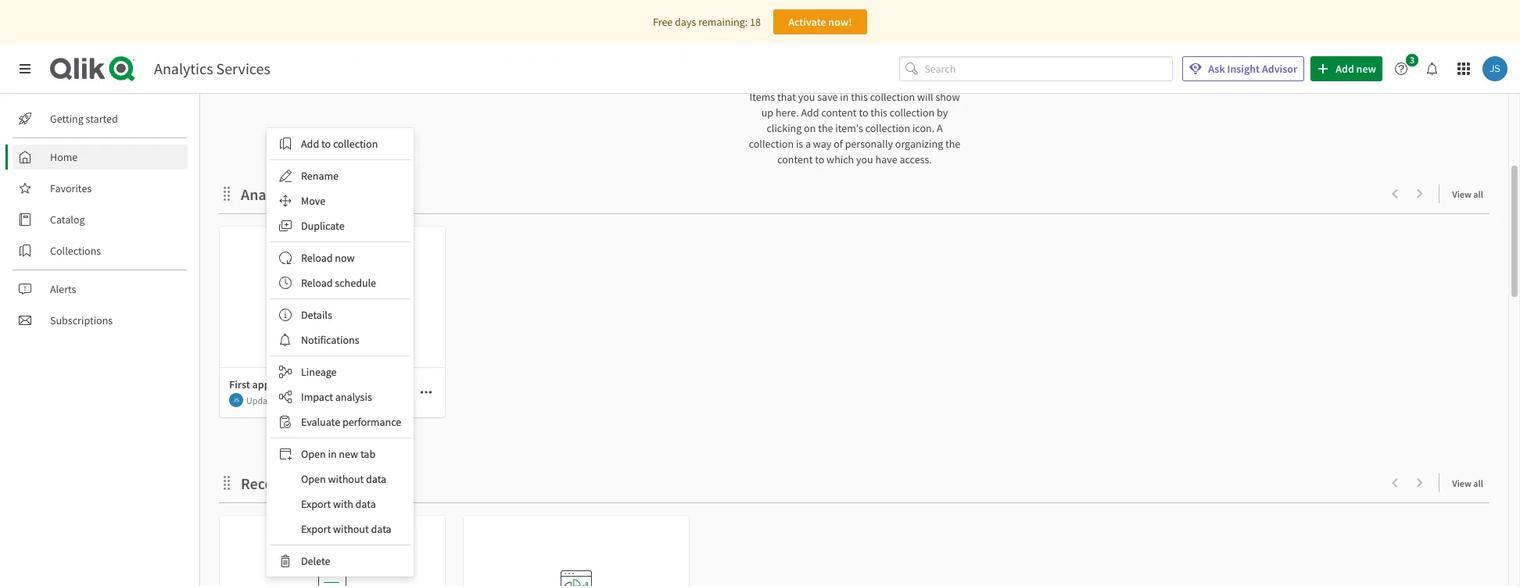 Task type: describe. For each thing, give the bounding box(es) containing it.
to down way
[[815, 153, 825, 167]]

updated
[[246, 395, 280, 406]]

view for recently used
[[1453, 478, 1472, 490]]

way
[[813, 137, 832, 151]]

activate
[[789, 15, 827, 29]]

organizing
[[896, 137, 944, 151]]

data for export without data
[[371, 523, 392, 537]]

data for open without data
[[366, 472, 387, 487]]

all for recently used
[[1474, 478, 1484, 490]]

searchbar element
[[900, 56, 1174, 82]]

rename
[[301, 169, 339, 183]]

subscriptions link
[[13, 308, 188, 333]]

main content containing analytics to explore
[[194, 0, 1521, 587]]

export for export without data
[[301, 523, 331, 537]]

add to collection
[[301, 137, 378, 151]]

delete
[[301, 555, 330, 569]]

getting started
[[50, 112, 118, 126]]

will
[[918, 90, 934, 104]]

duplicate button
[[270, 214, 411, 239]]

home
[[50, 150, 78, 164]]

in inside menu
[[328, 447, 337, 462]]

open for open without data
[[301, 472, 326, 487]]

first
[[229, 378, 250, 392]]

analysis
[[335, 390, 372, 404]]

Search text field
[[925, 56, 1174, 82]]

free
[[653, 15, 673, 29]]

alerts link
[[13, 277, 188, 302]]

is
[[796, 137, 804, 151]]

evaluate performance button
[[270, 410, 411, 435]]

1 vertical spatial the
[[946, 137, 961, 151]]

without for open
[[328, 472, 364, 487]]

view all for recently used
[[1453, 478, 1484, 490]]

on
[[804, 121, 816, 135]]

data for export with data
[[356, 498, 376, 512]]

collection down clicking
[[749, 137, 794, 151]]

reload now
[[301, 251, 355, 265]]

view all for analytics to explore
[[1453, 189, 1484, 200]]

open in new tab
[[301, 447, 376, 462]]

home link
[[13, 145, 188, 170]]

of
[[834, 137, 843, 151]]

recently used link
[[241, 474, 341, 494]]

rename button
[[270, 163, 411, 189]]

services
[[216, 59, 271, 78]]

lineage
[[301, 365, 337, 379]]

0 horizontal spatial you
[[798, 90, 815, 104]]

activate now! link
[[774, 9, 867, 34]]

open in new tab link
[[270, 442, 411, 467]]

which
[[827, 153, 854, 167]]

reload now button
[[270, 246, 411, 271]]

all for analytics to explore
[[1474, 189, 1484, 200]]

reload schedule button
[[270, 271, 411, 296]]

analytics to explore
[[241, 185, 373, 204]]

export without data
[[301, 523, 392, 537]]

0 horizontal spatial this
[[851, 90, 868, 104]]

alerts
[[50, 282, 76, 296]]

add to collection button
[[270, 131, 411, 156]]

have
[[876, 153, 898, 167]]

a
[[937, 121, 943, 135]]

analytics to explore link
[[241, 185, 379, 204]]

menu containing add to collection
[[267, 128, 414, 577]]

details
[[301, 308, 332, 322]]

save
[[818, 90, 838, 104]]

remaining:
[[699, 15, 748, 29]]

1 horizontal spatial content
[[822, 106, 857, 120]]

collection inside button
[[333, 137, 378, 151]]

collection up icon.
[[890, 106, 935, 120]]

catalog link
[[13, 207, 188, 232]]

collection up personally
[[866, 121, 911, 135]]

here.
[[776, 106, 799, 120]]

collection left 'will'
[[870, 90, 915, 104]]

lineage button
[[270, 360, 411, 385]]

open without data
[[301, 472, 387, 487]]

2,
[[300, 395, 307, 406]]

days
[[675, 15, 697, 29]]

analytics for analytics to explore
[[241, 185, 302, 204]]

jacob simon image
[[229, 393, 243, 408]]

now!
[[829, 15, 852, 29]]

subscriptions
[[50, 314, 113, 328]]

move button
[[270, 189, 411, 214]]

explore
[[322, 185, 373, 204]]

recently used
[[241, 474, 334, 494]]

first app
[[229, 378, 270, 392]]

view for analytics to explore
[[1453, 189, 1472, 200]]

analytics for analytics services
[[154, 59, 213, 78]]

now
[[335, 251, 355, 265]]

schedule
[[335, 276, 376, 290]]

add inside items that you save in this collection will show up here. add content to this collection by clicking on the item's collection icon. a collection is a way of personally organizing the content to which you have access.
[[801, 106, 820, 120]]

nov
[[282, 395, 298, 406]]

view all link for recently used
[[1453, 473, 1490, 493]]

getting started link
[[13, 106, 188, 131]]

a
[[806, 137, 811, 151]]

1 vertical spatial this
[[871, 106, 888, 120]]

impact
[[301, 390, 333, 404]]

activate now!
[[789, 15, 852, 29]]

reload schedule
[[301, 276, 376, 290]]



Task type: vqa. For each thing, say whether or not it's contained in the screenshot.
RELOAD associated with Reload now
yes



Task type: locate. For each thing, give the bounding box(es) containing it.
to
[[859, 106, 869, 120], [321, 137, 331, 151], [815, 153, 825, 167], [305, 185, 319, 204]]

1 horizontal spatial analytics
[[241, 185, 302, 204]]

content down "is"
[[778, 153, 813, 167]]

1 move collection image from the top
[[219, 186, 235, 201]]

0 vertical spatial you
[[798, 90, 815, 104]]

without for export
[[333, 523, 369, 537]]

in left new
[[328, 447, 337, 462]]

export inside button
[[301, 498, 331, 512]]

0 vertical spatial without
[[328, 472, 364, 487]]

1 horizontal spatial add
[[801, 106, 820, 120]]

1 vertical spatial data
[[356, 498, 376, 512]]

content
[[822, 106, 857, 120], [778, 153, 813, 167]]

0 horizontal spatial the
[[818, 121, 833, 135]]

1 view all from the top
[[1453, 189, 1484, 200]]

item's
[[836, 121, 864, 135]]

navigation pane element
[[0, 100, 199, 340]]

analytics services
[[154, 59, 271, 78]]

with
[[333, 498, 353, 512]]

impact analysis
[[301, 390, 372, 404]]

duplicate
[[301, 219, 345, 233]]

by
[[937, 106, 948, 120]]

reload left now
[[301, 251, 333, 265]]

0 vertical spatial view all
[[1453, 189, 1484, 200]]

used
[[302, 474, 334, 494]]

0 vertical spatial data
[[366, 472, 387, 487]]

0 vertical spatial reload
[[301, 251, 333, 265]]

ask insight advisor button
[[1183, 56, 1305, 81]]

1 horizontal spatial you
[[857, 153, 874, 167]]

1 vertical spatial analytics
[[241, 185, 302, 204]]

recently
[[241, 474, 299, 494]]

0 vertical spatial export
[[301, 498, 331, 512]]

0 vertical spatial move collection image
[[219, 186, 235, 201]]

1 all from the top
[[1474, 189, 1484, 200]]

without inside button
[[333, 523, 369, 537]]

evaluate
[[301, 415, 340, 429]]

data
[[366, 472, 387, 487], [356, 498, 376, 512], [371, 523, 392, 537]]

1 vertical spatial content
[[778, 153, 813, 167]]

0 horizontal spatial analytics
[[154, 59, 213, 78]]

to down rename
[[305, 185, 319, 204]]

add inside button
[[301, 137, 319, 151]]

1 vertical spatial add
[[301, 137, 319, 151]]

export with data
[[301, 498, 376, 512]]

you right that
[[798, 90, 815, 104]]

2 view all from the top
[[1453, 478, 1484, 490]]

1 vertical spatial all
[[1474, 478, 1484, 490]]

personal element
[[320, 355, 345, 380]]

you
[[798, 90, 815, 104], [857, 153, 874, 167]]

data down tab
[[366, 472, 387, 487]]

1 vertical spatial reload
[[301, 276, 333, 290]]

menu
[[267, 128, 414, 577]]

2 reload from the top
[[301, 276, 333, 290]]

without
[[328, 472, 364, 487], [333, 523, 369, 537]]

1 reload from the top
[[301, 251, 333, 265]]

0 vertical spatial the
[[818, 121, 833, 135]]

1 horizontal spatial this
[[871, 106, 888, 120]]

main content
[[194, 0, 1521, 587]]

export down used
[[301, 498, 331, 512]]

items that you save in this collection will show up here. add content to this collection by clicking on the item's collection icon. a collection is a way of personally organizing the content to which you have access.
[[749, 90, 961, 167]]

0 horizontal spatial add
[[301, 137, 319, 151]]

add up rename
[[301, 137, 319, 151]]

to inside button
[[321, 137, 331, 151]]

1 vertical spatial open
[[301, 472, 326, 487]]

favorites
[[50, 181, 92, 196]]

close sidebar menu image
[[19, 63, 31, 75]]

that
[[778, 90, 796, 104]]

this up personally
[[871, 106, 888, 120]]

notifications
[[301, 333, 359, 347]]

in
[[840, 90, 849, 104], [328, 447, 337, 462]]

view all link for analytics to explore
[[1453, 184, 1490, 203]]

to up rename
[[321, 137, 331, 151]]

in right the save
[[840, 90, 849, 104]]

0 horizontal spatial in
[[328, 447, 337, 462]]

details button
[[270, 303, 411, 328]]

without down new
[[328, 472, 364, 487]]

export for export with data
[[301, 498, 331, 512]]

jacob simon element
[[229, 393, 243, 408]]

2 export from the top
[[301, 523, 331, 537]]

export inside button
[[301, 523, 331, 537]]

all
[[1474, 189, 1484, 200], [1474, 478, 1484, 490]]

impact analysis button
[[270, 385, 411, 410]]

data inside export without data button
[[371, 523, 392, 537]]

0 vertical spatial in
[[840, 90, 849, 104]]

1 open from the top
[[301, 447, 326, 462]]

1 vertical spatial export
[[301, 523, 331, 537]]

reload inside button
[[301, 276, 333, 290]]

analytics left services
[[154, 59, 213, 78]]

0 vertical spatial content
[[822, 106, 857, 120]]

0 vertical spatial add
[[801, 106, 820, 120]]

analytics down rename
[[241, 185, 302, 204]]

analytics inside "main content"
[[241, 185, 302, 204]]

1 view all link from the top
[[1453, 184, 1490, 203]]

tab
[[361, 447, 376, 462]]

open
[[301, 447, 326, 462], [301, 472, 326, 487]]

reload inside button
[[301, 251, 333, 265]]

0 vertical spatial this
[[851, 90, 868, 104]]

started
[[86, 112, 118, 126]]

move collection image
[[219, 186, 235, 201], [219, 475, 235, 491]]

icon.
[[913, 121, 935, 135]]

data down export with data button
[[371, 523, 392, 537]]

analytics services element
[[154, 59, 271, 78]]

notifications button
[[270, 328, 411, 353]]

content up item's
[[822, 106, 857, 120]]

personally
[[845, 137, 893, 151]]

clicking
[[767, 121, 802, 135]]

collection
[[870, 90, 915, 104], [890, 106, 935, 120], [866, 121, 911, 135], [333, 137, 378, 151], [749, 137, 794, 151]]

up
[[762, 106, 774, 120]]

delete button
[[270, 549, 411, 574]]

in inside items that you save in this collection will show up here. add content to this collection by clicking on the item's collection icon. a collection is a way of personally organizing the content to which you have access.
[[840, 90, 849, 104]]

without down 'with'
[[333, 523, 369, 537]]

add up on
[[801, 106, 820, 120]]

2 view from the top
[[1453, 478, 1472, 490]]

18
[[750, 15, 761, 29]]

view all
[[1453, 189, 1484, 200], [1453, 478, 1484, 490]]

2 all from the top
[[1474, 478, 1484, 490]]

1 vertical spatial move collection image
[[219, 475, 235, 491]]

new
[[339, 447, 358, 462]]

data right 'with'
[[356, 498, 376, 512]]

collections link
[[13, 239, 188, 264]]

open for open in new tab
[[301, 447, 326, 462]]

1 vertical spatial in
[[328, 447, 337, 462]]

free days remaining: 18
[[653, 15, 761, 29]]

0 vertical spatial all
[[1474, 189, 1484, 200]]

1 view from the top
[[1453, 189, 1472, 200]]

evaluate performance
[[301, 415, 401, 429]]

2023
[[309, 395, 327, 406]]

add
[[801, 106, 820, 120], [301, 137, 319, 151]]

to up item's
[[859, 106, 869, 120]]

reload for reload schedule
[[301, 276, 333, 290]]

collection up rename button
[[333, 137, 378, 151]]

0 horizontal spatial content
[[778, 153, 813, 167]]

open without data link
[[270, 467, 411, 492]]

more actions image
[[420, 386, 433, 399]]

1 vertical spatial view all
[[1453, 478, 1484, 490]]

1 vertical spatial view all link
[[1453, 473, 1490, 493]]

collections
[[50, 244, 101, 258]]

export with data button
[[270, 492, 411, 517]]

view
[[1453, 189, 1472, 200], [1453, 478, 1472, 490]]

updated nov 2, 2023
[[246, 395, 327, 406]]

export
[[301, 498, 331, 512], [301, 523, 331, 537]]

the right on
[[818, 121, 833, 135]]

data inside export with data button
[[356, 498, 376, 512]]

this right the save
[[851, 90, 868, 104]]

1 export from the top
[[301, 498, 331, 512]]

2 vertical spatial data
[[371, 523, 392, 537]]

1 horizontal spatial in
[[840, 90, 849, 104]]

1 vertical spatial view
[[1453, 478, 1472, 490]]

1 horizontal spatial the
[[946, 137, 961, 151]]

data inside open without data link
[[366, 472, 387, 487]]

ask
[[1209, 62, 1226, 76]]

view all link
[[1453, 184, 1490, 203], [1453, 473, 1490, 493]]

access.
[[900, 153, 932, 167]]

0 vertical spatial view
[[1453, 189, 1472, 200]]

move
[[301, 194, 326, 208]]

0 vertical spatial open
[[301, 447, 326, 462]]

favorites link
[[13, 176, 188, 201]]

1 vertical spatial without
[[333, 523, 369, 537]]

catalog
[[50, 213, 85, 227]]

you down personally
[[857, 153, 874, 167]]

performance
[[343, 415, 401, 429]]

reload for reload now
[[301, 251, 333, 265]]

export up delete
[[301, 523, 331, 537]]

insight
[[1228, 62, 1260, 76]]

export without data button
[[270, 517, 411, 542]]

app
[[252, 378, 270, 392]]

2 open from the top
[[301, 472, 326, 487]]

advisor
[[1263, 62, 1298, 76]]

move collection image for recently
[[219, 475, 235, 491]]

0 vertical spatial view all link
[[1453, 184, 1490, 203]]

reload down the 'reload now' at the left top
[[301, 276, 333, 290]]

the down by on the right top of page
[[946, 137, 961, 151]]

1 vertical spatial you
[[857, 153, 874, 167]]

items
[[750, 90, 775, 104]]

the
[[818, 121, 833, 135], [946, 137, 961, 151]]

2 move collection image from the top
[[219, 475, 235, 491]]

move collection image for analytics
[[219, 186, 235, 201]]

ask insight advisor
[[1209, 62, 1298, 76]]

0 vertical spatial analytics
[[154, 59, 213, 78]]

2 view all link from the top
[[1453, 473, 1490, 493]]



